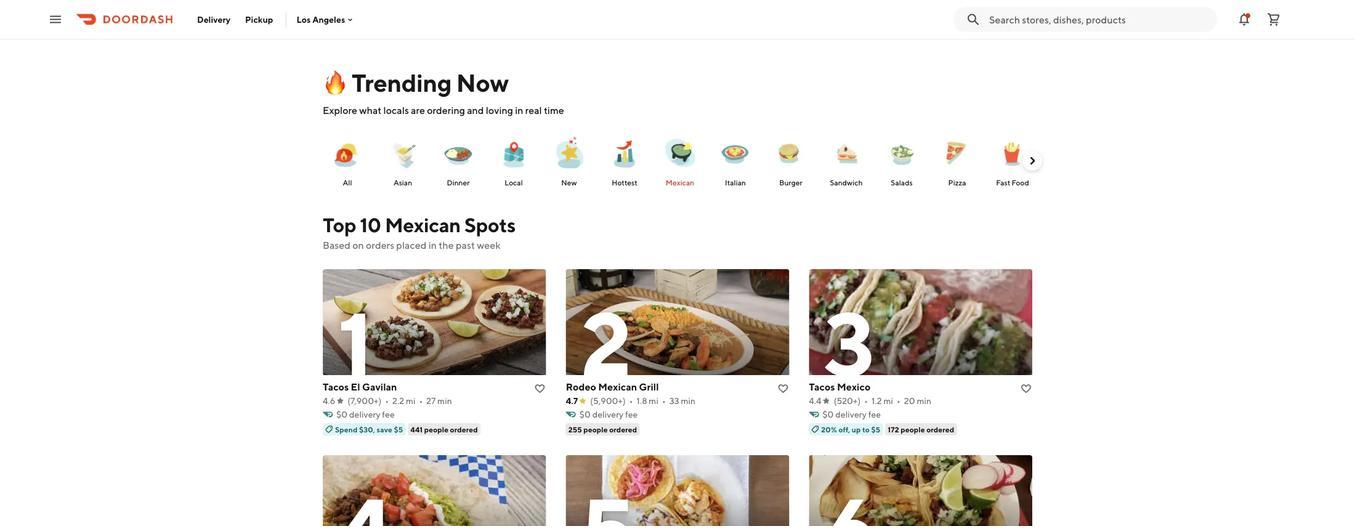 Task type: locate. For each thing, give the bounding box(es) containing it.
new
[[561, 178, 577, 187]]

ordered right 441
[[450, 425, 478, 434]]

2 horizontal spatial ordered
[[926, 425, 954, 434]]

dinner
[[447, 178, 470, 187]]

2 $0 delivery fee from the left
[[579, 409, 638, 419]]

2 horizontal spatial people
[[901, 425, 925, 434]]

1 horizontal spatial mexican
[[598, 381, 637, 393]]

0 horizontal spatial in
[[429, 239, 437, 251]]

los angeles button
[[297, 14, 355, 24]]

• left 1.2 at the right
[[864, 396, 868, 406]]

1 horizontal spatial $0 delivery fee
[[579, 409, 638, 419]]

delivery
[[349, 409, 380, 419], [592, 409, 623, 419], [835, 409, 867, 419]]

rodeo mexican grill
[[566, 381, 659, 393]]

$5 right to
[[871, 425, 880, 434]]

0 horizontal spatial fee
[[382, 409, 395, 419]]

top 10 mexican spots based on orders placed in the past week
[[323, 213, 516, 251]]

0 horizontal spatial $0
[[336, 409, 348, 419]]

10
[[360, 213, 381, 236]]

1 $0 from the left
[[336, 409, 348, 419]]

1 tacos from the left
[[323, 381, 349, 393]]

1 horizontal spatial fee
[[625, 409, 638, 419]]

441 people ordered
[[410, 425, 478, 434]]

mi right 1.8
[[649, 396, 658, 406]]

fast food
[[996, 178, 1029, 187]]

italian
[[725, 178, 746, 187]]

27
[[426, 396, 436, 406]]

• left 33
[[662, 396, 666, 406]]

1 vertical spatial in
[[429, 239, 437, 251]]

up
[[852, 425, 861, 434]]

mexican inside top 10 mexican spots based on orders placed in the past week
[[385, 213, 461, 236]]

people right 255
[[583, 425, 608, 434]]

rodeo
[[566, 381, 596, 393]]

in left the
[[429, 239, 437, 251]]

$0 for mexican
[[579, 409, 591, 419]]

next button of carousel image
[[1026, 155, 1038, 167]]

3 $0 from the left
[[822, 409, 834, 419]]

2 mi from the left
[[649, 396, 658, 406]]

min right 20
[[917, 396, 931, 406]]

0 horizontal spatial $5
[[394, 425, 403, 434]]

in left real
[[515, 104, 523, 116]]

2 horizontal spatial min
[[917, 396, 931, 406]]

• left 1.8
[[629, 396, 633, 406]]

spend $30, save $5
[[335, 425, 403, 434]]

in
[[515, 104, 523, 116], [429, 239, 437, 251]]

tacos
[[323, 381, 349, 393], [809, 381, 835, 393]]

1 horizontal spatial $0
[[579, 409, 591, 419]]

mi right 2.2
[[406, 396, 415, 406]]

grill
[[639, 381, 659, 393]]

• left 27
[[419, 396, 423, 406]]

1 $0 delivery fee from the left
[[336, 409, 395, 419]]

mi
[[406, 396, 415, 406], [649, 396, 658, 406], [883, 396, 893, 406]]

$0 delivery fee
[[336, 409, 395, 419], [579, 409, 638, 419], [822, 409, 881, 419]]

0 horizontal spatial $0 delivery fee
[[336, 409, 395, 419]]

20% off, up to $5
[[821, 425, 880, 434]]

0 horizontal spatial tacos
[[323, 381, 349, 393]]

(7,900+)
[[348, 396, 381, 406]]

1 horizontal spatial mi
[[649, 396, 658, 406]]

fee down 1.8
[[625, 409, 638, 419]]

in inside top 10 mexican spots based on orders placed in the past week
[[429, 239, 437, 251]]

are
[[411, 104, 425, 116]]

• 1.8 mi • 33 min
[[629, 396, 696, 406]]

ordering
[[427, 104, 465, 116]]

pizza
[[948, 178, 966, 187]]

•
[[385, 396, 389, 406], [419, 396, 423, 406], [629, 396, 633, 406], [662, 396, 666, 406], [864, 396, 868, 406], [897, 396, 900, 406]]

ordered right 172
[[926, 425, 954, 434]]

(5,900+)
[[590, 396, 626, 406]]

2 horizontal spatial mexican
[[666, 178, 694, 187]]

min right 27
[[437, 396, 452, 406]]

33
[[669, 396, 679, 406]]

2 $0 from the left
[[579, 409, 591, 419]]

🔥
[[323, 68, 347, 97]]

delivery button
[[190, 10, 238, 29]]

0 vertical spatial in
[[515, 104, 523, 116]]

1 min from the left
[[437, 396, 452, 406]]

min for gavilan
[[437, 396, 452, 406]]

people for tacos el gavilan
[[424, 425, 448, 434]]

delivery for el
[[349, 409, 380, 419]]

off,
[[839, 425, 850, 434]]

4.6
[[323, 396, 335, 406]]

los
[[297, 14, 311, 24]]

tacos up 4.4
[[809, 381, 835, 393]]

0 horizontal spatial ordered
[[450, 425, 478, 434]]

1 horizontal spatial in
[[515, 104, 523, 116]]

min right 33
[[681, 396, 696, 406]]

hottest
[[612, 178, 637, 187]]

mexican up placed
[[385, 213, 461, 236]]

fee down 1.2 at the right
[[868, 409, 881, 419]]

1 horizontal spatial delivery
[[592, 409, 623, 419]]

4.4
[[809, 396, 821, 406]]

people for tacos mexico
[[901, 425, 925, 434]]

placed
[[396, 239, 427, 251]]

1 fee from the left
[[382, 409, 395, 419]]

fee
[[382, 409, 395, 419], [625, 409, 638, 419], [868, 409, 881, 419]]

3 people from the left
[[901, 425, 925, 434]]

🔥 trending now
[[323, 68, 509, 97]]

delivery down (520+)
[[835, 409, 867, 419]]

• left 2.2
[[385, 396, 389, 406]]

delivery down (7,900+)
[[349, 409, 380, 419]]

$5
[[394, 425, 403, 434], [871, 425, 880, 434]]

explore
[[323, 104, 357, 116]]

3 min from the left
[[917, 396, 931, 406]]

ordered
[[450, 425, 478, 434], [609, 425, 637, 434], [926, 425, 954, 434]]

3 fee from the left
[[868, 409, 881, 419]]

1 vertical spatial mexican
[[385, 213, 461, 236]]

1 horizontal spatial ordered
[[609, 425, 637, 434]]

and
[[467, 104, 484, 116]]

2 horizontal spatial $0 delivery fee
[[822, 409, 881, 419]]

$30,
[[359, 425, 375, 434]]

mi right 1.2 at the right
[[883, 396, 893, 406]]

1 ordered from the left
[[450, 425, 478, 434]]

2 horizontal spatial mi
[[883, 396, 893, 406]]

2 delivery from the left
[[592, 409, 623, 419]]

2 horizontal spatial fee
[[868, 409, 881, 419]]

tacos for tacos mexico
[[809, 381, 835, 393]]

255
[[568, 425, 582, 434]]

1 $5 from the left
[[394, 425, 403, 434]]

mexican up (5,900+) at the left of page
[[598, 381, 637, 393]]

1 horizontal spatial people
[[583, 425, 608, 434]]

1 horizontal spatial tacos
[[809, 381, 835, 393]]

mexican right hottest
[[666, 178, 694, 187]]

2 fee from the left
[[625, 409, 638, 419]]

3 $0 delivery fee from the left
[[822, 409, 881, 419]]

$0 up 20%
[[822, 409, 834, 419]]

tacos up 4.6
[[323, 381, 349, 393]]

trending
[[352, 68, 452, 97]]

1 mi from the left
[[406, 396, 415, 406]]

past
[[456, 239, 475, 251]]

3 delivery from the left
[[835, 409, 867, 419]]

2.2
[[392, 396, 404, 406]]

1.2
[[872, 396, 882, 406]]

$0 up 255
[[579, 409, 591, 419]]

• left 20
[[897, 396, 900, 406]]

0 horizontal spatial mi
[[406, 396, 415, 406]]

2 min from the left
[[681, 396, 696, 406]]

delivery for mexico
[[835, 409, 867, 419]]

mexican
[[666, 178, 694, 187], [385, 213, 461, 236], [598, 381, 637, 393]]

1 people from the left
[[424, 425, 448, 434]]

$0 for el
[[336, 409, 348, 419]]

el
[[351, 381, 360, 393]]

2 tacos from the left
[[809, 381, 835, 393]]

local
[[505, 178, 523, 187]]

save
[[377, 425, 392, 434]]

$0 delivery fee down (5,900+) at the left of page
[[579, 409, 638, 419]]

0 horizontal spatial min
[[437, 396, 452, 406]]

tacos el gavilan
[[323, 381, 397, 393]]

orders
[[366, 239, 394, 251]]

1 horizontal spatial min
[[681, 396, 696, 406]]

asian
[[394, 178, 412, 187]]

2 horizontal spatial delivery
[[835, 409, 867, 419]]

4.7
[[566, 396, 578, 406]]

$5 right save
[[394, 425, 403, 434]]

255 people ordered
[[568, 425, 637, 434]]

the
[[439, 239, 454, 251]]

0 horizontal spatial delivery
[[349, 409, 380, 419]]

fee up save
[[382, 409, 395, 419]]

ordered down (5,900+) at the left of page
[[609, 425, 637, 434]]

0 horizontal spatial people
[[424, 425, 448, 434]]

$0 up "spend"
[[336, 409, 348, 419]]

notification bell image
[[1237, 12, 1252, 27]]

2 $5 from the left
[[871, 425, 880, 434]]

people
[[424, 425, 448, 434], [583, 425, 608, 434], [901, 425, 925, 434]]

1 delivery from the left
[[349, 409, 380, 419]]

people right 172
[[901, 425, 925, 434]]

mexico
[[837, 381, 871, 393]]

2 horizontal spatial $0
[[822, 409, 834, 419]]

$0 delivery fee down (520+)
[[822, 409, 881, 419]]

3 ordered from the left
[[926, 425, 954, 434]]

1 horizontal spatial $5
[[871, 425, 880, 434]]

$0
[[336, 409, 348, 419], [579, 409, 591, 419], [822, 409, 834, 419]]

0 horizontal spatial mexican
[[385, 213, 461, 236]]

5 • from the left
[[864, 396, 868, 406]]

delivery down (5,900+) at the left of page
[[592, 409, 623, 419]]

people right 441
[[424, 425, 448, 434]]

min
[[437, 396, 452, 406], [681, 396, 696, 406], [917, 396, 931, 406]]

ordered for tacos mexico
[[926, 425, 954, 434]]

$0 delivery fee down (7,900+)
[[336, 409, 395, 419]]



Task type: describe. For each thing, give the bounding box(es) containing it.
Store search: begin typing to search for stores available on DoorDash text field
[[989, 13, 1210, 26]]

pickup button
[[238, 10, 281, 29]]

to
[[862, 425, 870, 434]]

loving
[[486, 104, 513, 116]]

0 vertical spatial mexican
[[666, 178, 694, 187]]

angeles
[[312, 14, 345, 24]]

2 • from the left
[[419, 396, 423, 406]]

open menu image
[[48, 12, 63, 27]]

441
[[410, 425, 423, 434]]

fee for grill
[[625, 409, 638, 419]]

$0 delivery fee for mexico
[[822, 409, 881, 419]]

• 1.2 mi • 20 min
[[864, 396, 931, 406]]

$0 delivery fee for el
[[336, 409, 395, 419]]

salads
[[891, 178, 913, 187]]

mi for grill
[[649, 396, 658, 406]]

20%
[[821, 425, 837, 434]]

spend
[[335, 425, 358, 434]]

top
[[323, 213, 356, 236]]

food
[[1012, 178, 1029, 187]]

172 people ordered
[[888, 425, 954, 434]]

(520+)
[[834, 396, 861, 406]]

2 ordered from the left
[[609, 425, 637, 434]]

4 • from the left
[[662, 396, 666, 406]]

what
[[359, 104, 381, 116]]

locals
[[383, 104, 409, 116]]

ordered for tacos el gavilan
[[450, 425, 478, 434]]

1.8
[[637, 396, 647, 406]]

delivery for mexican
[[592, 409, 623, 419]]

• 2.2 mi • 27 min
[[385, 396, 452, 406]]

now
[[456, 68, 509, 97]]

1 • from the left
[[385, 396, 389, 406]]

fast
[[996, 178, 1010, 187]]

0 items, open order cart image
[[1266, 12, 1281, 27]]

time
[[544, 104, 564, 116]]

$0 for mexico
[[822, 409, 834, 419]]

all
[[343, 178, 352, 187]]

3 mi from the left
[[883, 396, 893, 406]]

fee for gavilan
[[382, 409, 395, 419]]

$0 delivery fee for mexican
[[579, 409, 638, 419]]

los angeles
[[297, 14, 345, 24]]

min for grill
[[681, 396, 696, 406]]

delivery
[[197, 14, 230, 24]]

mi for gavilan
[[406, 396, 415, 406]]

real
[[525, 104, 542, 116]]

based
[[323, 239, 350, 251]]

2 people from the left
[[583, 425, 608, 434]]

spots
[[464, 213, 516, 236]]

sandwich
[[830, 178, 863, 187]]

172
[[888, 425, 899, 434]]

tacos mexico
[[809, 381, 871, 393]]

6 • from the left
[[897, 396, 900, 406]]

gavilan
[[362, 381, 397, 393]]

20
[[904, 396, 915, 406]]

pickup
[[245, 14, 273, 24]]

tacos for tacos el gavilan
[[323, 381, 349, 393]]

week
[[477, 239, 501, 251]]

on
[[352, 239, 364, 251]]

burger
[[779, 178, 802, 187]]

3 • from the left
[[629, 396, 633, 406]]

explore what locals are ordering and loving in real time
[[323, 104, 564, 116]]

2 vertical spatial mexican
[[598, 381, 637, 393]]



Task type: vqa. For each thing, say whether or not it's contained in the screenshot.
what
yes



